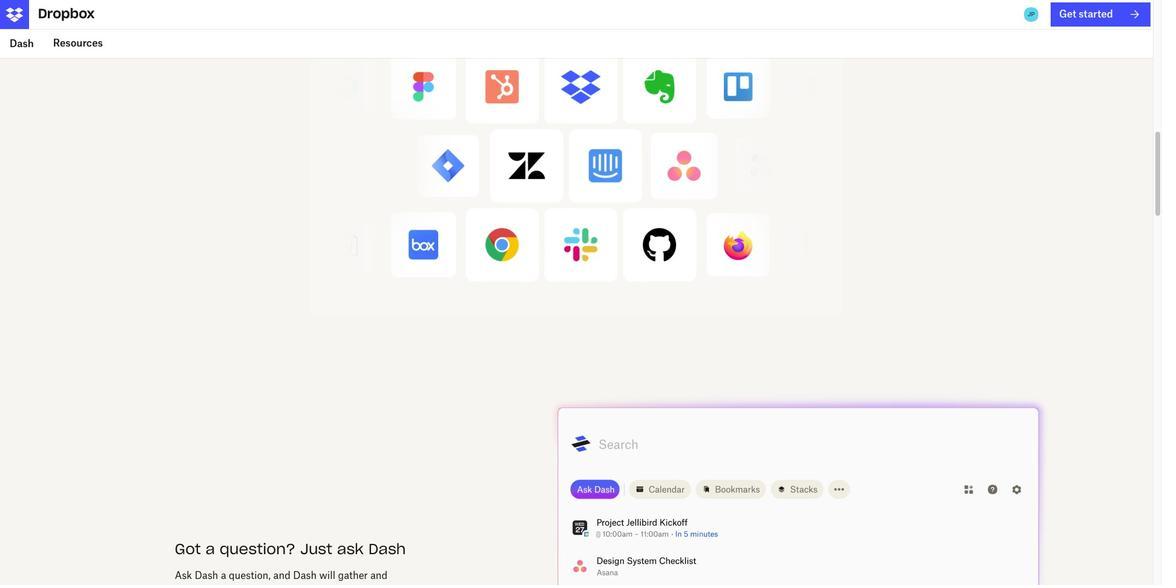 Task type: locate. For each thing, give the bounding box(es) containing it.
1 vertical spatial a
[[221, 570, 226, 582]]

dash up the from
[[293, 570, 317, 582]]

get started
[[1059, 8, 1113, 20]]

jp button
[[1022, 5, 1041, 24]]

jp
[[1027, 10, 1035, 18]]

started
[[1079, 8, 1113, 20]]

dash link
[[0, 29, 43, 58]]

dash left resources link
[[10, 38, 34, 50]]

will
[[319, 570, 335, 582]]

and up info
[[273, 570, 290, 582]]

0 vertical spatial a
[[205, 540, 215, 559]]

0 horizontal spatial dash
[[10, 38, 34, 50]]

dash
[[10, 38, 34, 50], [195, 570, 218, 582], [293, 570, 317, 582]]

got a question? just ask dash
[[175, 540, 406, 559]]

and
[[273, 570, 290, 582], [370, 570, 388, 582]]

a
[[205, 540, 215, 559], [221, 570, 226, 582]]

dash up summarize
[[195, 570, 218, 582]]

gather
[[338, 570, 368, 582]]

get started link
[[1051, 2, 1151, 27]]

summarize
[[175, 584, 226, 586]]

ask
[[175, 570, 192, 582]]

1 horizontal spatial a
[[221, 570, 226, 582]]

a up summarize
[[221, 570, 226, 582]]

1 horizontal spatial and
[[370, 570, 388, 582]]

0 horizontal spatial and
[[273, 570, 290, 582]]

0 horizontal spatial a
[[205, 540, 215, 559]]

apps,
[[335, 584, 359, 586]]

and up files,
[[370, 570, 388, 582]]

a right got
[[205, 540, 215, 559]]

files,
[[362, 584, 383, 586]]



Task type: describe. For each thing, give the bounding box(es) containing it.
question?
[[220, 540, 296, 559]]

1 and from the left
[[273, 570, 290, 582]]

your
[[312, 584, 332, 586]]

resources
[[53, 37, 103, 49]]

just ask dash
[[300, 540, 406, 559]]

info
[[268, 584, 285, 586]]

2 horizontal spatial dash
[[293, 570, 317, 582]]

got
[[175, 540, 201, 559]]

question,
[[229, 570, 271, 582]]

2 and from the left
[[370, 570, 388, 582]]

ask dash a question, and dash will gather and summarize relevant info from your apps, files, an
[[175, 570, 403, 586]]

from
[[288, 584, 309, 586]]

relevant
[[228, 584, 265, 586]]

resources link
[[43, 29, 112, 58]]

get
[[1059, 8, 1076, 20]]

a inside ask dash a question, and dash will gather and summarize relevant info from your apps, files, an
[[221, 570, 226, 582]]

1 horizontal spatial dash
[[195, 570, 218, 582]]



Task type: vqa. For each thing, say whether or not it's contained in the screenshot.
'alert'
no



